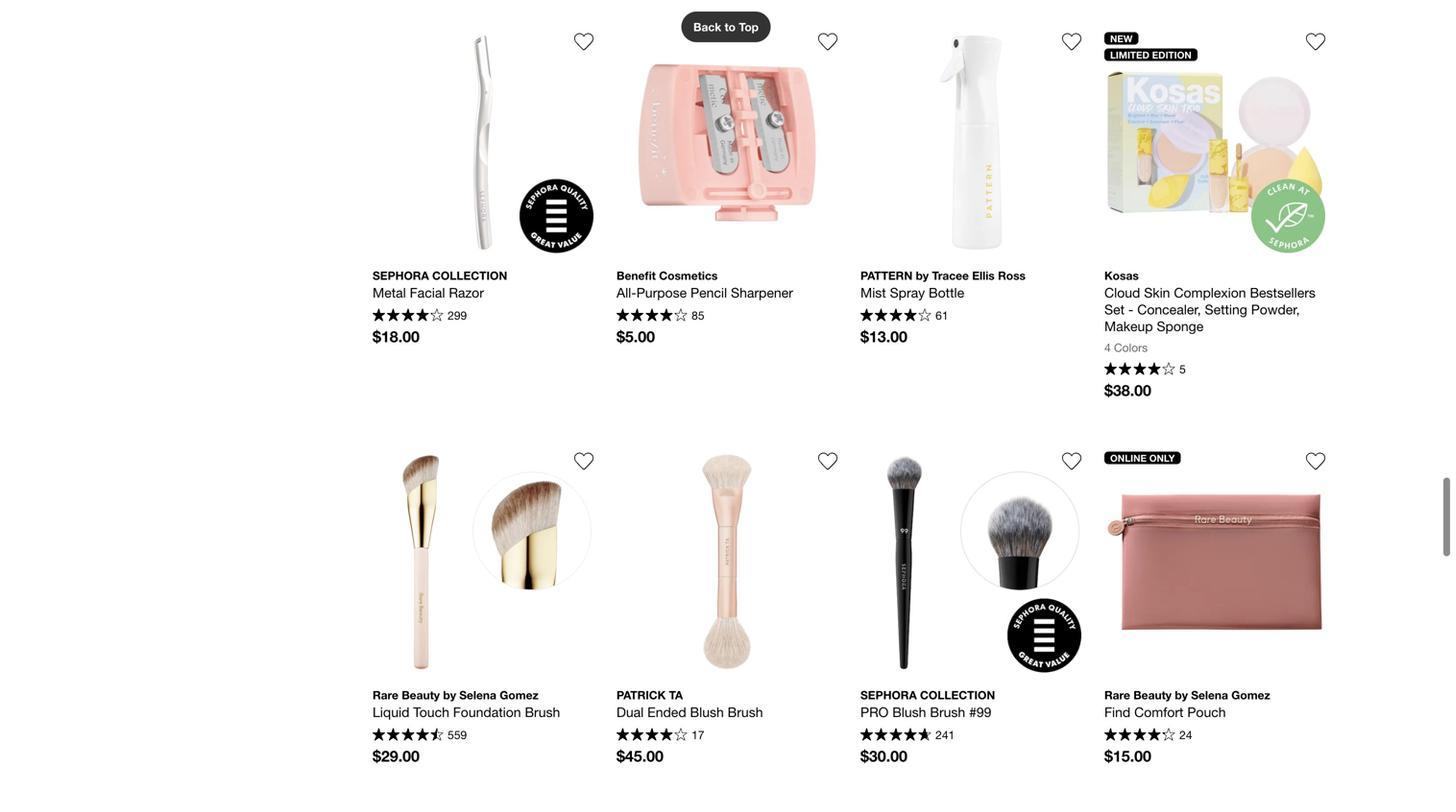 Task type: locate. For each thing, give the bounding box(es) containing it.
metal
[[373, 285, 406, 301]]

gomez for foundation
[[500, 689, 539, 702]]

61
[[936, 309, 949, 322]]

1 horizontal spatial by
[[916, 269, 929, 282]]

spray
[[890, 285, 925, 301]]

4.5 stars element for $29.00
[[373, 729, 444, 744]]

by up comfort
[[1175, 689, 1188, 702]]

selena
[[459, 689, 497, 702], [1192, 689, 1229, 702]]

collection up razor
[[432, 269, 508, 282]]

1 horizontal spatial brush
[[728, 705, 763, 720]]

back to top button
[[682, 12, 771, 42]]

0 vertical spatial collection
[[432, 269, 508, 282]]

sephora up pro on the bottom of page
[[861, 689, 917, 702]]

rare
[[373, 689, 399, 702], [1105, 689, 1131, 702]]

0 horizontal spatial sephora
[[373, 269, 429, 282]]

rare inside rare beauty by selena gomez liquid touch foundation brush
[[373, 689, 399, 702]]

24 reviews element
[[1180, 729, 1193, 742]]

2 selena from the left
[[1192, 689, 1229, 702]]

$30.00
[[861, 747, 908, 766]]

0 horizontal spatial blush
[[690, 705, 724, 720]]

4 stars element
[[373, 309, 444, 324], [617, 309, 688, 324], [861, 309, 932, 324], [1105, 363, 1176, 378], [617, 729, 688, 744]]

5
[[1180, 363, 1186, 376]]

find
[[1105, 705, 1131, 720]]

skin
[[1145, 285, 1171, 301]]

1 beauty from the left
[[402, 689, 440, 702]]

only
[[1150, 452, 1175, 464]]

1 blush from the left
[[690, 705, 724, 720]]

0 horizontal spatial brush
[[525, 705, 560, 720]]

4 stars element up $13.00
[[861, 309, 932, 324]]

0 horizontal spatial collection
[[432, 269, 508, 282]]

online
[[1111, 452, 1147, 464]]

4.5 stars element up the $30.00
[[861, 729, 932, 744]]

back to top
[[694, 20, 759, 34]]

by up the 'touch'
[[443, 689, 456, 702]]

facial
[[410, 285, 445, 301]]

241 reviews element
[[936, 729, 955, 742]]

gomez
[[500, 689, 539, 702], [1232, 689, 1271, 702]]

limited
[[1111, 49, 1150, 60]]

by inside rare beauty by selena gomez find comfort pouch
[[1175, 689, 1188, 702]]

1 horizontal spatial collection
[[920, 689, 996, 702]]

4 stars element down purpose
[[617, 309, 688, 324]]

1 selena from the left
[[459, 689, 497, 702]]

rare up the liquid at the left of page
[[373, 689, 399, 702]]

0 horizontal spatial selena
[[459, 689, 497, 702]]

2 horizontal spatial by
[[1175, 689, 1188, 702]]

beauty up the 'touch'
[[402, 689, 440, 702]]

pattern
[[861, 269, 913, 282]]

1 4.5 stars element from the left
[[373, 729, 444, 744]]

edition
[[1153, 49, 1192, 60]]

rare beauty by selena gomez - liquid touch foundation brush image
[[373, 452, 594, 673]]

1 rare from the left
[[373, 689, 399, 702]]

1 horizontal spatial blush
[[893, 705, 927, 720]]

beauty inside rare beauty by selena gomez find comfort pouch
[[1134, 689, 1172, 702]]

4 stars element up $45.00
[[617, 729, 688, 744]]

sign in to love sephora collection - pro blush brush #99 image
[[1063, 452, 1082, 471]]

4.5 stars element
[[373, 729, 444, 744], [861, 729, 932, 744], [1105, 729, 1176, 744]]

powder,
[[1252, 301, 1300, 317]]

2 gomez from the left
[[1232, 689, 1271, 702]]

1 horizontal spatial beauty
[[1134, 689, 1172, 702]]

1 horizontal spatial 4.5 stars element
[[861, 729, 932, 744]]

sephora inside the sephora collection pro blush brush #99
[[861, 689, 917, 702]]

2 brush from the left
[[728, 705, 763, 720]]

0 horizontal spatial by
[[443, 689, 456, 702]]

4.5 stars element up $29.00 in the left of the page
[[373, 729, 444, 744]]

selena inside rare beauty by selena gomez find comfort pouch
[[1192, 689, 1229, 702]]

sharpener
[[731, 285, 793, 301]]

4 stars element for $18.00
[[373, 309, 444, 324]]

559 reviews element
[[448, 729, 467, 742]]

sign in to love rare beauty by selena gomez - find comfort pouch image
[[1307, 452, 1326, 471]]

selena inside rare beauty by selena gomez liquid touch foundation brush
[[459, 689, 497, 702]]

2 beauty from the left
[[1134, 689, 1172, 702]]

241
[[936, 729, 955, 742]]

comfort
[[1135, 705, 1184, 720]]

ended
[[648, 705, 687, 720]]

collection up #99
[[920, 689, 996, 702]]

by up the spray
[[916, 269, 929, 282]]

blush up 17
[[690, 705, 724, 720]]

4 stars element for $5.00
[[617, 309, 688, 324]]

0 horizontal spatial gomez
[[500, 689, 539, 702]]

complexion
[[1174, 285, 1247, 301]]

1 vertical spatial collection
[[920, 689, 996, 702]]

by
[[916, 269, 929, 282], [443, 689, 456, 702], [1175, 689, 1188, 702]]

brush right foundation
[[525, 705, 560, 720]]

online only
[[1111, 452, 1175, 464]]

cosmetics
[[659, 269, 718, 282]]

$5.00
[[617, 327, 655, 346]]

ellis
[[973, 269, 995, 282]]

selena up foundation
[[459, 689, 497, 702]]

1 vertical spatial sephora
[[861, 689, 917, 702]]

selena up pouch
[[1192, 689, 1229, 702]]

razor
[[449, 285, 484, 301]]

sephora up metal
[[373, 269, 429, 282]]

by inside rare beauty by selena gomez liquid touch foundation brush
[[443, 689, 456, 702]]

2 rare from the left
[[1105, 689, 1131, 702]]

4 stars element up the '$18.00'
[[373, 309, 444, 324]]

collection inside sephora collection metal facial razor
[[432, 269, 508, 282]]

collection
[[432, 269, 508, 282], [920, 689, 996, 702]]

sephora collection pro blush brush #99
[[861, 689, 996, 720]]

sephora
[[373, 269, 429, 282], [861, 689, 917, 702]]

4 stars element up $38.00
[[1105, 363, 1176, 378]]

0 horizontal spatial beauty
[[402, 689, 440, 702]]

colors
[[1115, 341, 1148, 354]]

kosas - cloud skin complexion bestsellers set - concealer, setting powder, makeup sponge image
[[1105, 32, 1326, 253]]

3 4.5 stars element from the left
[[1105, 729, 1176, 744]]

rare for find
[[1105, 689, 1131, 702]]

beauty inside rare beauty by selena gomez liquid touch foundation brush
[[402, 689, 440, 702]]

$38.00
[[1105, 381, 1152, 399]]

4.5 stars element for $15.00
[[1105, 729, 1176, 744]]

2 horizontal spatial brush
[[930, 705, 966, 720]]

$45.00
[[617, 747, 664, 766]]

1 horizontal spatial rare
[[1105, 689, 1131, 702]]

by for find
[[1175, 689, 1188, 702]]

1 brush from the left
[[525, 705, 560, 720]]

sephora inside sephora collection metal facial razor
[[373, 269, 429, 282]]

1 horizontal spatial sephora
[[861, 689, 917, 702]]

dual
[[617, 705, 644, 720]]

collection inside the sephora collection pro blush brush #99
[[920, 689, 996, 702]]

beauty up comfort
[[1134, 689, 1172, 702]]

3 brush from the left
[[930, 705, 966, 720]]

back
[[694, 20, 722, 34]]

17
[[692, 729, 705, 742]]

blush
[[690, 705, 724, 720], [893, 705, 927, 720]]

setting
[[1205, 301, 1248, 317]]

brush inside patrick ta dual ended blush brush
[[728, 705, 763, 720]]

new
[[1111, 32, 1133, 44]]

0 vertical spatial sephora
[[373, 269, 429, 282]]

1 horizontal spatial gomez
[[1232, 689, 1271, 702]]

2 blush from the left
[[893, 705, 927, 720]]

gomez inside rare beauty by selena gomez find comfort pouch
[[1232, 689, 1271, 702]]

all-
[[617, 285, 637, 301]]

0 horizontal spatial 4.5 stars element
[[373, 729, 444, 744]]

brush up the 241 reviews element
[[930, 705, 966, 720]]

rare beauty by selena gomez find comfort pouch
[[1105, 689, 1271, 720]]

1 gomez from the left
[[500, 689, 539, 702]]

rare up find
[[1105, 689, 1131, 702]]

gomez inside rare beauty by selena gomez liquid touch foundation brush
[[500, 689, 539, 702]]

$15.00
[[1105, 747, 1152, 766]]

rare beauty by selena gomez liquid touch foundation brush
[[373, 689, 560, 720]]

rare inside rare beauty by selena gomez find comfort pouch
[[1105, 689, 1131, 702]]

4.5 stars element up $15.00
[[1105, 729, 1176, 744]]

blush right pro on the bottom of page
[[893, 705, 927, 720]]

2 4.5 stars element from the left
[[861, 729, 932, 744]]

sign in to love benefit cosmetics - all-purpose pencil sharpener image
[[819, 32, 838, 51]]

0 horizontal spatial rare
[[373, 689, 399, 702]]

1 horizontal spatial selena
[[1192, 689, 1229, 702]]

new limited edition
[[1111, 32, 1192, 60]]

benefit cosmetics all-purpose pencil sharpener
[[617, 269, 793, 301]]

beauty
[[402, 689, 440, 702], [1134, 689, 1172, 702]]

2 horizontal spatial 4.5 stars element
[[1105, 729, 1176, 744]]

sponge
[[1157, 318, 1204, 334]]

brush right ended
[[728, 705, 763, 720]]

brush
[[525, 705, 560, 720], [728, 705, 763, 720], [930, 705, 966, 720]]



Task type: describe. For each thing, give the bounding box(es) containing it.
gomez for pouch
[[1232, 689, 1271, 702]]

patrick ta - dual ended blush brush image
[[617, 452, 838, 673]]

selena for foundation
[[459, 689, 497, 702]]

brush inside the sephora collection pro blush brush #99
[[930, 705, 966, 720]]

4 stars element for $13.00
[[861, 309, 932, 324]]

ross
[[998, 269, 1026, 282]]

sign in to love sephora collection - metal facial razor image
[[575, 32, 594, 51]]

sign in to love rare beauty by selena gomez - liquid touch foundation brush image
[[575, 452, 594, 471]]

patrick ta dual ended blush brush
[[617, 689, 763, 720]]

purpose
[[637, 285, 687, 301]]

5 reviews element
[[1180, 363, 1186, 376]]

tracee
[[932, 269, 969, 282]]

rare beauty by selena gomez - find comfort pouch image
[[1105, 452, 1326, 673]]

85 reviews element
[[692, 309, 705, 322]]

4 stars element for $45.00
[[617, 729, 688, 744]]

$18.00
[[373, 327, 420, 346]]

collection for $30.00
[[920, 689, 996, 702]]

pencil
[[691, 285, 727, 301]]

cloud
[[1105, 285, 1141, 301]]

rare for liquid
[[373, 689, 399, 702]]

to
[[725, 20, 736, 34]]

by for liquid
[[443, 689, 456, 702]]

24
[[1180, 729, 1193, 742]]

pattern by tracee ellis ross - mist spray bottle image
[[861, 32, 1082, 253]]

beauty for touch
[[402, 689, 440, 702]]

sign in to love kosas - cloud skin complexion bestsellers set - concealer, setting powder, makeup sponge image
[[1307, 32, 1326, 51]]

selena for pouch
[[1192, 689, 1229, 702]]

brush inside rare beauty by selena gomez liquid touch foundation brush
[[525, 705, 560, 720]]

-
[[1129, 301, 1134, 317]]

$13.00
[[861, 327, 908, 346]]

#99
[[969, 705, 992, 720]]

17 reviews element
[[692, 729, 705, 742]]

touch
[[413, 705, 450, 720]]

liquid
[[373, 705, 410, 720]]

kosas
[[1105, 269, 1139, 282]]

pattern by tracee ellis ross mist spray bottle
[[861, 269, 1026, 301]]

concealer,
[[1138, 301, 1202, 317]]

sephora for $18.00
[[373, 269, 429, 282]]

pouch
[[1188, 705, 1226, 720]]

559
[[448, 729, 467, 742]]

pro
[[861, 705, 889, 720]]

sephora collection - pro blush brush #99 image
[[861, 452, 1082, 673]]

blush inside the sephora collection pro blush brush #99
[[893, 705, 927, 720]]

bottle
[[929, 285, 965, 301]]

patrick
[[617, 689, 666, 702]]

61 reviews element
[[936, 309, 949, 322]]

4
[[1105, 341, 1111, 354]]

benefit
[[617, 269, 656, 282]]

collection for $18.00
[[432, 269, 508, 282]]

sephora for $30.00
[[861, 689, 917, 702]]

sign in to love pattern by tracee ellis ross - mist spray bottle image
[[1063, 32, 1082, 51]]

bestsellers
[[1250, 285, 1316, 301]]

$29.00
[[373, 747, 420, 766]]

sephora collection metal facial razor
[[373, 269, 508, 301]]

sephora collection - metal facial razor image
[[373, 32, 594, 253]]

top
[[739, 20, 759, 34]]

sign in to love patrick ta - dual ended blush brush image
[[819, 452, 838, 471]]

mist
[[861, 285, 887, 301]]

kosas cloud skin complexion bestsellers set - concealer, setting powder, makeup sponge 4 colors
[[1105, 269, 1320, 354]]

by inside pattern by tracee ellis ross mist spray bottle
[[916, 269, 929, 282]]

4.5 stars element for $30.00
[[861, 729, 932, 744]]

benefit cosmetics - all-purpose pencil sharpener image
[[617, 32, 838, 253]]

blush inside patrick ta dual ended blush brush
[[690, 705, 724, 720]]

299
[[448, 309, 467, 322]]

foundation
[[453, 705, 521, 720]]

ta
[[669, 689, 683, 702]]

beauty for comfort
[[1134, 689, 1172, 702]]

makeup
[[1105, 318, 1154, 334]]

set
[[1105, 301, 1125, 317]]

85
[[692, 309, 705, 322]]

299 reviews element
[[448, 309, 467, 322]]



Task type: vqa. For each thing, say whether or not it's contained in the screenshot.


